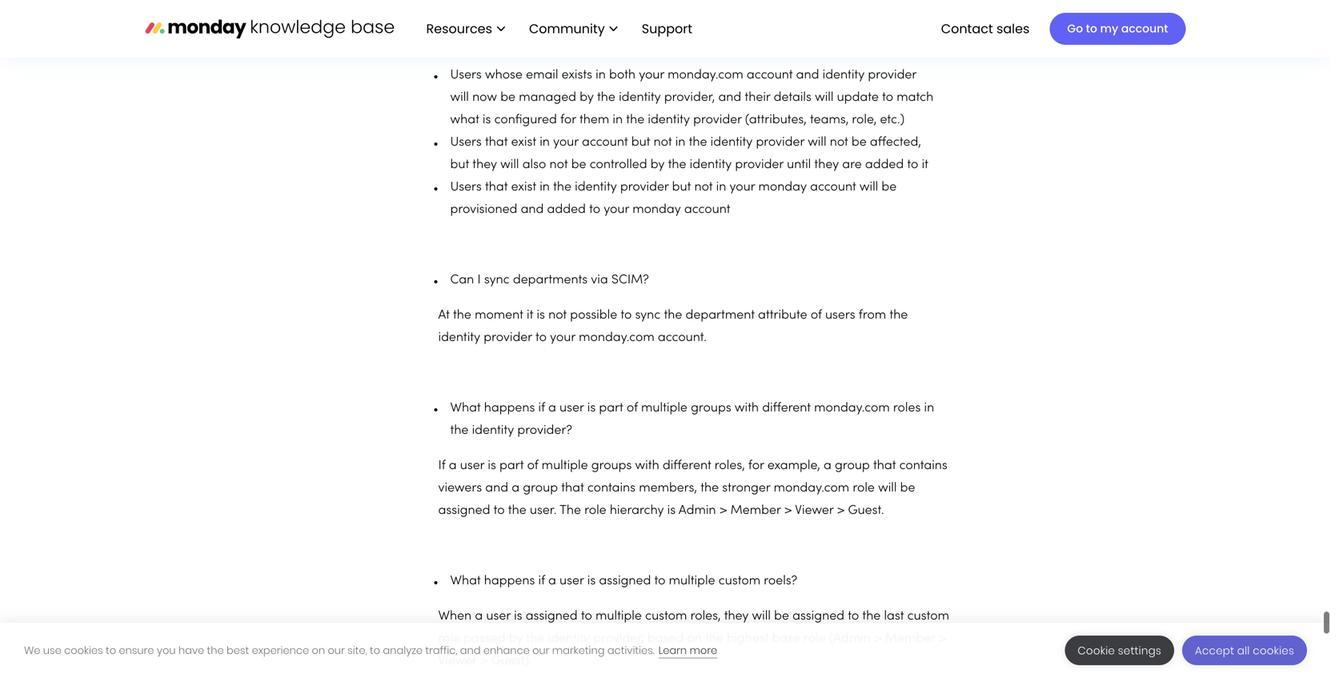 Task type: locate. For each thing, give the bounding box(es) containing it.
list
[[410, 0, 705, 58]]

role right the the
[[585, 505, 607, 517]]

1 horizontal spatial they
[[724, 610, 749, 622]]

settings
[[1118, 643, 1162, 658]]

update
[[837, 92, 879, 104]]

guest.
[[848, 505, 884, 517]]

2 vertical spatial by
[[509, 633, 523, 645]]

in right affected in the top of the page
[[782, 34, 792, 46]]

part inside what happens if a user is part of multiple groups with different monday.com roles in the identity provider?
[[599, 402, 623, 414]]

cookies for all
[[1253, 643, 1295, 658]]

is inside what happens if a user is part of multiple groups with different monday.com roles in the identity provider?
[[587, 402, 596, 414]]

1 horizontal spatial custom
[[719, 575, 761, 587]]

and
[[796, 69, 819, 81], [718, 92, 742, 104], [521, 204, 544, 216], [485, 482, 508, 494], [460, 643, 481, 658]]

1 vertical spatial sync
[[635, 309, 661, 321]]

identity inside at the moment it is not possible to sync the department attribute of users from the identity provider to your monday.com account.
[[438, 332, 480, 344]]

monday down until
[[759, 181, 807, 193]]

0 horizontal spatial our
[[328, 643, 345, 658]]

whose
[[485, 69, 523, 81]]

exist down configured
[[511, 136, 536, 148]]

provider down the controlled
[[620, 181, 669, 193]]

they up highest
[[724, 610, 749, 622]]

0 vertical spatial different
[[762, 402, 811, 414]]

if for assigned
[[538, 575, 545, 587]]

identity inside what happens if a user is part of multiple groups with different monday.com roles in the identity provider?
[[472, 425, 514, 437]]

0 horizontal spatial different
[[663, 460, 711, 472]]

1 horizontal spatial provider,
[[664, 92, 715, 104]]

1 vertical spatial added
[[547, 204, 586, 216]]

identity inside users that exist in the identity provider but not in your monday account will be provisioned and added to your monday account
[[575, 181, 617, 193]]

2 happens from the top
[[484, 575, 535, 587]]

0 vertical spatial provider,
[[664, 92, 715, 104]]

and inside if a user is part of multiple groups with different roles, for example, a group that contains viewers and a group that contains members, the stronger monday.com role will be assigned to the user. the role hierarchy is admin > member > viewer > guest.
[[485, 482, 508, 494]]

1 vertical spatial what
[[450, 575, 481, 587]]

existing
[[438, 34, 482, 46]]

identity inside when a user is assigned to multiple custom roles, they will be assigned to the last custom role passed by the identity provider, based on the highest base role (admin > member > viewer > guest).
[[548, 633, 590, 645]]

2 horizontal spatial of
[[811, 309, 822, 321]]

different
[[762, 402, 811, 414], [663, 460, 711, 472]]

1 happens from the top
[[484, 402, 535, 414]]

and right viewers at left
[[485, 482, 508, 494]]

0 vertical spatial with
[[735, 402, 759, 414]]

not down "users whose email exists in both your monday.com account and identity provider will now be managed by the identity provider, and their details will update to match what is configured for them in the identity provider (attributes, teams, role, etc.)"
[[654, 136, 672, 148]]

1 horizontal spatial of
[[627, 402, 638, 414]]

is inside at the moment it is not possible to sync the department attribute of users from the identity provider to your monday.com account.
[[537, 309, 545, 321]]

with inside what happens if a user is part of multiple groups with different monday.com roles in the identity provider?
[[735, 402, 759, 414]]

0 vertical spatial member
[[731, 505, 781, 517]]

users up now
[[450, 69, 482, 81]]

provider up match
[[868, 69, 917, 81]]

with inside if a user is part of multiple groups with different roles, for example, a group that contains viewers and a group that contains members, the stronger monday.com role will be assigned to the user. the role hierarchy is admin > member > viewer > guest.
[[635, 460, 659, 472]]

your up email
[[532, 34, 558, 46]]

can
[[450, 274, 474, 286]]

1 horizontal spatial part
[[599, 402, 623, 414]]

the inside users that exist in the identity provider but not in your monday account will be provisioned and added to your monday account
[[553, 181, 572, 193]]

custom left roels?
[[719, 575, 761, 587]]

multiple
[[641, 402, 688, 414], [542, 460, 588, 472], [669, 575, 715, 587], [596, 610, 642, 622]]

group up guest. at the right of page
[[835, 460, 870, 472]]

and right traffic,
[[460, 643, 481, 658]]

users up the whose at the top of the page
[[485, 34, 515, 46]]

stronger
[[722, 482, 771, 494]]

1 vertical spatial but
[[450, 159, 469, 171]]

1 vertical spatial users
[[450, 136, 482, 148]]

custom up based
[[645, 610, 687, 622]]

provider
[[868, 69, 917, 81], [693, 114, 742, 126], [756, 136, 805, 148], [735, 159, 784, 171], [620, 181, 669, 193], [484, 332, 532, 344]]

users
[[485, 34, 515, 46], [825, 309, 856, 321]]

2 horizontal spatial but
[[672, 181, 691, 193]]

0 vertical spatial users
[[450, 69, 482, 81]]

1 horizontal spatial for
[[748, 460, 764, 472]]

of inside what happens if a user is part of multiple groups with different monday.com roles in the identity provider?
[[627, 402, 638, 414]]

0 horizontal spatial provider,
[[593, 633, 644, 645]]

it right 'moment'
[[527, 309, 533, 321]]

provider inside at the moment it is not possible to sync the department attribute of users from the identity provider to your monday.com account.
[[484, 332, 532, 344]]

groups
[[691, 402, 731, 414], [591, 460, 632, 472]]

with
[[735, 402, 759, 414], [635, 460, 659, 472]]

monday.com inside what happens if a user is part of multiple groups with different monday.com roles in the identity provider?
[[814, 402, 890, 414]]

0 vertical spatial by
[[580, 92, 594, 104]]

2 vertical spatial users
[[450, 181, 482, 193]]

1 horizontal spatial cookies
[[1253, 643, 1295, 658]]

2 exist from the top
[[511, 181, 536, 193]]

support link
[[634, 15, 705, 43], [642, 19, 697, 37]]

to left ensure
[[106, 643, 116, 658]]

will down are
[[860, 181, 878, 193]]

is inside "users whose email exists in both your monday.com account and identity provider will now be managed by the identity provider, and their details will update to match what is configured for them in the identity provider (attributes, teams, role, etc.)"
[[483, 114, 491, 126]]

they
[[473, 159, 497, 171], [815, 159, 839, 171], [724, 610, 749, 622]]

account inside users that exist in your account but not in the identity provider will not be affected, but they will also not be controlled by the identity provider until they are added to it
[[582, 136, 628, 148]]

1 horizontal spatial monday
[[759, 181, 807, 193]]

also
[[523, 159, 546, 171]]

users inside users that exist in your account but not in the identity provider will not be affected, but they will also not be controlled by the identity provider until they are added to it
[[450, 136, 482, 148]]

to inside users that exist in the identity provider but not in your monday account will be provisioned and added to your monday account
[[589, 204, 601, 216]]

member inside when a user is assigned to multiple custom roles, they will be assigned to the last custom role passed by the identity provider, based on the highest base role (admin > member > viewer > guest).
[[885, 633, 936, 645]]

now
[[472, 92, 497, 104]]

2 horizontal spatial by
[[651, 159, 665, 171]]

sync down scim?
[[635, 309, 661, 321]]

0 vertical spatial of
[[811, 309, 822, 321]]

1 users from the top
[[450, 69, 482, 81]]

users for users whose email exists in both your monday.com account and identity provider will now be managed by the identity provider, and their details will update to match what is configured for them in the identity provider (attributes, teams, role, etc.)
[[450, 69, 482, 81]]

users left the from on the top right
[[825, 309, 856, 321]]

to down affected,
[[907, 159, 919, 171]]

0 horizontal spatial added
[[547, 204, 586, 216]]

roles, up more
[[691, 610, 721, 622]]

0 vertical spatial users
[[485, 34, 515, 46]]

multiple down the "provider?"
[[542, 460, 588, 472]]

roles,
[[715, 460, 745, 472], [691, 610, 721, 622]]

attribute
[[758, 309, 808, 321]]

sync inside at the moment it is not possible to sync the department attribute of users from the identity provider to your monday.com account.
[[635, 309, 661, 321]]

monday
[[759, 181, 807, 193], [633, 204, 681, 216]]

and inside dialog
[[460, 643, 481, 658]]

multiple inside what happens if a user is part of multiple groups with different monday.com roles in the identity provider?
[[641, 402, 688, 414]]

accept
[[1195, 643, 1235, 658]]

0 vertical spatial what
[[450, 402, 481, 414]]

1 horizontal spatial sync
[[635, 309, 661, 321]]

1 horizontal spatial on
[[687, 633, 702, 645]]

2 what from the top
[[450, 575, 481, 587]]

0 vertical spatial contains
[[900, 460, 948, 472]]

2 users from the top
[[450, 136, 482, 148]]

1 horizontal spatial contains
[[900, 460, 948, 472]]

1 vertical spatial it
[[527, 309, 533, 321]]

1 vertical spatial different
[[663, 460, 711, 472]]

admin
[[679, 505, 716, 517]]

via
[[591, 274, 608, 286]]

it inside users that exist in your account but not in the identity provider will not be affected, but they will also not be controlled by the identity provider until they are added to it
[[922, 159, 929, 171]]

0 vertical spatial roles,
[[715, 460, 745, 472]]

it
[[922, 159, 929, 171], [527, 309, 533, 321]]

will left the also
[[500, 159, 519, 171]]

1 horizontal spatial viewer
[[795, 505, 834, 517]]

multiple down account.
[[641, 402, 688, 414]]

0 horizontal spatial with
[[635, 460, 659, 472]]

user up passed
[[486, 610, 511, 622]]

the left the user.
[[508, 505, 527, 517]]

exist
[[511, 136, 536, 148], [511, 181, 536, 193]]

0 vertical spatial if
[[538, 402, 545, 414]]

1 vertical spatial groups
[[591, 460, 632, 472]]

1 vertical spatial viewer
[[438, 655, 477, 667]]

in inside what happens if a user is part of multiple groups with different monday.com roles in the identity provider?
[[924, 402, 934, 414]]

the down configured
[[553, 181, 572, 193]]

1 vertical spatial users
[[825, 309, 856, 321]]

exist inside users that exist in your account but not in the identity provider will not be affected, but they will also not be controlled by the identity provider until they are added to it
[[511, 136, 536, 148]]

but
[[631, 136, 650, 148], [450, 159, 469, 171], [672, 181, 691, 193]]

account.
[[658, 332, 707, 344]]

0 horizontal spatial member
[[731, 505, 781, 517]]

both
[[609, 69, 636, 81]]

1 vertical spatial provider,
[[593, 633, 644, 645]]

provider, inside "users whose email exists in both your monday.com account and identity provider will now be managed by the identity provider, and their details will update to match what is configured for them in the identity provider (attributes, teams, role, etc.)"
[[664, 92, 715, 104]]

on
[[687, 633, 702, 645], [312, 643, 325, 658]]

in left both
[[596, 69, 606, 81]]

exist down the also
[[511, 181, 536, 193]]

what
[[450, 402, 481, 414], [450, 575, 481, 587]]

resources
[[426, 19, 492, 37]]

multiple up when a user is assigned to multiple custom roles, they will be assigned to the last custom role passed by the identity provider, based on the highest base role (admin > member > viewer > guest).
[[669, 575, 715, 587]]

user inside what happens if a user is part of multiple groups with different monday.com roles in the identity provider?
[[560, 402, 584, 414]]

they left are
[[815, 159, 839, 171]]

monday.com inside "users whose email exists in both your monday.com account and identity provider will now be managed by the identity provider, and their details will update to match what is configured for them in the identity provider (attributes, teams, role, etc.)"
[[668, 69, 744, 81]]

our right guest).
[[533, 643, 550, 658]]

groups down account.
[[691, 402, 731, 414]]

on right experience
[[312, 643, 325, 658]]

custom right last
[[908, 610, 949, 622]]

identity left activities.
[[548, 633, 590, 645]]

added
[[865, 159, 904, 171], [547, 204, 586, 216]]

contact
[[941, 19, 993, 37]]

happens inside what happens if a user is part of multiple groups with different monday.com roles in the identity provider?
[[484, 402, 535, 414]]

by up them
[[580, 92, 594, 104]]

1 what from the top
[[450, 402, 481, 414]]

0 vertical spatial viewer
[[795, 505, 834, 517]]

for left them
[[560, 114, 576, 126]]

by
[[580, 92, 594, 104], [651, 159, 665, 171], [509, 633, 523, 645]]

role up guest. at the right of page
[[853, 482, 875, 494]]

be inside if a user is part of multiple groups with different roles, for example, a group that contains viewers and a group that contains members, the stronger monday.com role will be assigned to the user. the role hierarchy is admin > member > viewer > guest.
[[900, 482, 915, 494]]

monday.com
[[561, 34, 637, 46], [668, 69, 744, 81], [579, 332, 655, 344], [814, 402, 890, 414], [774, 482, 850, 494]]

1 horizontal spatial but
[[631, 136, 650, 148]]

0 vertical spatial part
[[599, 402, 623, 414]]

in right roles
[[924, 402, 934, 414]]

0 horizontal spatial by
[[509, 633, 523, 645]]

contains down roles
[[900, 460, 948, 472]]

contains
[[900, 460, 948, 472], [588, 482, 636, 494]]

0 horizontal spatial for
[[560, 114, 576, 126]]

1 if from the top
[[538, 402, 545, 414]]

last
[[884, 610, 904, 622]]

your
[[532, 34, 558, 46], [639, 69, 664, 81], [553, 136, 579, 148], [730, 181, 755, 193], [604, 204, 629, 216], [550, 332, 576, 344]]

1 horizontal spatial by
[[580, 92, 594, 104]]

in
[[519, 34, 529, 46], [782, 34, 792, 46], [596, 69, 606, 81], [613, 114, 623, 126], [540, 136, 550, 148], [675, 136, 686, 148], [540, 181, 550, 193], [716, 181, 726, 193], [924, 402, 934, 414]]

will up highest
[[752, 610, 771, 622]]

account down them
[[582, 136, 628, 148]]

is
[[483, 114, 491, 126], [537, 309, 545, 321], [587, 402, 596, 414], [488, 460, 496, 472], [667, 505, 676, 517], [587, 575, 596, 587], [514, 610, 522, 622]]

provider inside users that exist in the identity provider but not in your monday account will be provisioned and added to your monday account
[[620, 181, 669, 193]]

1 exist from the top
[[511, 136, 536, 148]]

0 horizontal spatial cookies
[[64, 643, 103, 658]]

your down possible
[[550, 332, 576, 344]]

if up the "provider?"
[[538, 402, 545, 414]]

0 vertical spatial groups
[[691, 402, 731, 414]]

will
[[689, 34, 708, 46], [450, 92, 469, 104], [815, 92, 834, 104], [808, 136, 827, 148], [500, 159, 519, 171], [860, 181, 878, 193], [878, 482, 897, 494], [752, 610, 771, 622]]

user up the "provider?"
[[560, 402, 584, 414]]

the inside what happens if a user is part of multiple groups with different monday.com roles in the identity provider?
[[450, 425, 469, 437]]

monday.com inside at the moment it is not possible to sync the department attribute of users from the identity provider to your monday.com account.
[[579, 332, 655, 344]]

1 horizontal spatial with
[[735, 402, 759, 414]]

provider, up users that exist in your account but not in the identity provider will not be affected, but they will also not be controlled by the identity provider until they are added to it at the top
[[664, 92, 715, 104]]

will inside users that exist in the identity provider but not in your monday account will be provisioned and added to your monday account
[[860, 181, 878, 193]]

not
[[654, 136, 672, 148], [830, 136, 848, 148], [550, 159, 568, 171], [694, 181, 713, 193], [548, 309, 567, 321]]

3 users from the top
[[450, 181, 482, 193]]

1 cookies from the left
[[64, 643, 103, 658]]

0 vertical spatial exist
[[511, 136, 536, 148]]

at the moment it is not possible to sync the department attribute of users from the identity provider to your monday.com account.
[[438, 309, 908, 344]]

roels?
[[764, 575, 798, 587]]

accept all cookies
[[1195, 643, 1295, 658]]

sync right i
[[484, 274, 510, 286]]

0 horizontal spatial groups
[[591, 460, 632, 472]]

1 vertical spatial part
[[500, 460, 524, 472]]

users for users that exist in the identity provider but not in your monday account will be provisioned and added to your monday account
[[450, 181, 482, 193]]

member inside if a user is part of multiple groups with different roles, for example, a group that contains viewers and a group that contains members, the stronger monday.com role will be assigned to the user. the role hierarchy is admin > member > viewer > guest.
[[731, 505, 781, 517]]

2 vertical spatial but
[[672, 181, 691, 193]]

added inside users that exist in your account but not in the identity provider will not be affected, but they will also not be controlled by the identity provider until they are added to it
[[865, 159, 904, 171]]

users inside "users whose email exists in both your monday.com account and identity provider will now be managed by the identity provider, and their details will update to match what is configured for them in the identity provider (attributes, teams, role, etc.)"
[[450, 69, 482, 81]]

viewer
[[795, 505, 834, 517], [438, 655, 477, 667]]

>
[[720, 505, 727, 517], [784, 505, 792, 517], [837, 505, 845, 517], [874, 633, 882, 645], [939, 633, 947, 645], [480, 655, 488, 667]]

if down the user.
[[538, 575, 545, 587]]

1 vertical spatial with
[[635, 460, 659, 472]]

part
[[599, 402, 623, 414], [500, 460, 524, 472]]

existing users in your monday.com account will be affected in the following way:
[[438, 34, 900, 46]]

contact sales
[[941, 19, 1030, 37]]

viewer inside if a user is part of multiple groups with different roles, for example, a group that contains viewers and a group that contains members, the stronger monday.com role will be assigned to the user. the role hierarchy is admin > member > viewer > guest.
[[795, 505, 834, 517]]

2 if from the top
[[538, 575, 545, 587]]

1 horizontal spatial added
[[865, 159, 904, 171]]

1 vertical spatial exist
[[511, 181, 536, 193]]

users inside users that exist in the identity provider but not in your monday account will be provisioned and added to your monday account
[[450, 181, 482, 193]]

analyze
[[383, 643, 423, 658]]

the up account.
[[664, 309, 682, 321]]

0 horizontal spatial contains
[[588, 482, 636, 494]]

community link
[[521, 15, 626, 43]]

1 vertical spatial roles,
[[691, 610, 721, 622]]

by up users that exist in the identity provider but not in your monday account will be provisioned and added to your monday account
[[651, 159, 665, 171]]

in up email
[[519, 34, 529, 46]]

your inside users that exist in your account but not in the identity provider will not be affected, but they will also not be controlled by the identity provider until they are added to it
[[553, 136, 579, 148]]

0 horizontal spatial custom
[[645, 610, 687, 622]]

1 our from the left
[[328, 643, 345, 658]]

multiple down "what happens if a user is assigned to multiple custom roels?"
[[596, 610, 642, 622]]

0 vertical spatial happens
[[484, 402, 535, 414]]

0 horizontal spatial viewer
[[438, 655, 477, 667]]

but up the controlled
[[631, 136, 650, 148]]

dialog
[[0, 623, 1331, 678]]

provider down 'moment'
[[484, 332, 532, 344]]

0 vertical spatial but
[[631, 136, 650, 148]]

1 horizontal spatial users
[[825, 309, 856, 321]]

0 horizontal spatial group
[[523, 482, 558, 494]]

1 vertical spatial happens
[[484, 575, 535, 587]]

for inside if a user is part of multiple groups with different roles, for example, a group that contains viewers and a group that contains members, the stronger monday.com role will be assigned to the user. the role hierarchy is admin > member > viewer > guest.
[[748, 460, 764, 472]]

1 horizontal spatial member
[[885, 633, 936, 645]]

1 vertical spatial of
[[627, 402, 638, 414]]

0 horizontal spatial part
[[500, 460, 524, 472]]

of
[[811, 309, 822, 321], [627, 402, 638, 414], [527, 460, 538, 472]]

the left highest
[[705, 633, 724, 645]]

roles, inside if a user is part of multiple groups with different roles, for example, a group that contains viewers and a group that contains members, the stronger monday.com role will be assigned to the user. the role hierarchy is admin > member > viewer > guest.
[[715, 460, 745, 472]]

if inside what happens if a user is part of multiple groups with different monday.com roles in the identity provider?
[[538, 402, 545, 414]]

a up passed
[[475, 610, 483, 622]]

what inside what happens if a user is part of multiple groups with different monday.com roles in the identity provider?
[[450, 402, 481, 414]]

roles, up stronger
[[715, 460, 745, 472]]

1 vertical spatial by
[[651, 159, 665, 171]]

the
[[795, 34, 813, 46], [597, 92, 616, 104], [626, 114, 645, 126], [689, 136, 707, 148], [668, 159, 686, 171], [553, 181, 572, 193], [453, 309, 471, 321], [664, 309, 682, 321], [890, 309, 908, 321], [450, 425, 469, 437], [701, 482, 719, 494], [508, 505, 527, 517], [863, 610, 881, 622], [526, 633, 545, 645], [705, 633, 724, 645], [207, 643, 224, 658]]

0 vertical spatial group
[[835, 460, 870, 472]]

community
[[529, 19, 605, 37]]

different inside if a user is part of multiple groups with different roles, for example, a group that contains viewers and a group that contains members, the stronger monday.com role will be assigned to the user. the role hierarchy is admin > member > viewer > guest.
[[663, 460, 711, 472]]

1 horizontal spatial groups
[[691, 402, 731, 414]]

that
[[485, 136, 508, 148], [485, 181, 508, 193], [873, 460, 896, 472], [561, 482, 584, 494]]

for up stronger
[[748, 460, 764, 472]]

0 horizontal spatial they
[[473, 159, 497, 171]]

our left site,
[[328, 643, 345, 658]]

role
[[853, 482, 875, 494], [585, 505, 607, 517], [438, 633, 460, 645], [804, 633, 826, 645]]

from
[[859, 309, 886, 321]]

1 vertical spatial contains
[[588, 482, 636, 494]]

experience
[[252, 643, 309, 658]]

1 horizontal spatial different
[[762, 402, 811, 414]]

0 vertical spatial added
[[865, 159, 904, 171]]

0 vertical spatial it
[[922, 159, 929, 171]]

identity down the controlled
[[575, 181, 617, 193]]

your inside "users whose email exists in both your monday.com account and identity provider will now be managed by the identity provider, and their details will update to match what is configured for them in the identity provider (attributes, teams, role, etc.)"
[[639, 69, 664, 81]]

happens up the "provider?"
[[484, 402, 535, 414]]

exist inside users that exist in the identity provider but not in your monday account will be provisioned and added to your monday account
[[511, 181, 536, 193]]

1 vertical spatial monday
[[633, 204, 681, 216]]

to left the user.
[[494, 505, 505, 517]]

monday.com down 'existing users in your monday.com account will be affected in the following way:'
[[668, 69, 744, 81]]

1 vertical spatial for
[[748, 460, 764, 472]]

be inside users that exist in the identity provider but not in your monday account will be provisioned and added to your monday account
[[882, 181, 897, 193]]

2 cookies from the left
[[1253, 643, 1295, 658]]

1 horizontal spatial it
[[922, 159, 929, 171]]

1 vertical spatial group
[[523, 482, 558, 494]]

account up their
[[747, 69, 793, 81]]

what happens if a user is assigned to multiple custom roels?
[[450, 575, 801, 587]]

and left their
[[718, 92, 742, 104]]

not down teams, at top
[[830, 136, 848, 148]]

account
[[1122, 21, 1168, 36], [640, 34, 686, 46], [747, 69, 793, 81], [582, 136, 628, 148], [810, 181, 856, 193], [684, 204, 730, 216]]

2 vertical spatial of
[[527, 460, 538, 472]]

0 horizontal spatial but
[[450, 159, 469, 171]]

by up guest).
[[509, 633, 523, 645]]

0 horizontal spatial it
[[527, 309, 533, 321]]

will inside when a user is assigned to multiple custom roles, they will be assigned to the last custom role passed by the identity provider, based on the highest base role (admin > member > viewer > guest).
[[752, 610, 771, 622]]

for
[[560, 114, 576, 126], [748, 460, 764, 472]]

0 vertical spatial for
[[560, 114, 576, 126]]

if
[[538, 402, 545, 414], [538, 575, 545, 587]]

not down users that exist in your account but not in the identity provider will not be affected, but they will also not be controlled by the identity provider until they are added to it at the top
[[694, 181, 713, 193]]

cookies inside button
[[1253, 643, 1295, 658]]

by inside when a user is assigned to multiple custom roles, they will be assigned to the last custom role passed by the identity provider, based on the highest base role (admin > member > viewer > guest).
[[509, 633, 523, 645]]

added up departments
[[547, 204, 586, 216]]

the up guest).
[[526, 633, 545, 645]]

users
[[450, 69, 482, 81], [450, 136, 482, 148], [450, 181, 482, 193]]

custom
[[719, 575, 761, 587], [645, 610, 687, 622], [908, 610, 949, 622]]

of inside at the moment it is not possible to sync the department attribute of users from the identity provider to your monday.com account.
[[811, 309, 822, 321]]

assigned down viewers at left
[[438, 505, 490, 517]]

0 horizontal spatial on
[[312, 643, 325, 658]]

1 horizontal spatial our
[[533, 643, 550, 658]]

0 horizontal spatial sync
[[484, 274, 510, 286]]

1 horizontal spatial group
[[835, 460, 870, 472]]



Task type: describe. For each thing, give the bounding box(es) containing it.
the left best on the bottom of page
[[207, 643, 224, 658]]

the up users that exist in the identity provider but not in your monday account will be provisioned and added to your monday account
[[668, 159, 686, 171]]

if for part
[[538, 402, 545, 414]]

monday.com logo image
[[145, 12, 394, 45]]

will up "what"
[[450, 92, 469, 104]]

role,
[[852, 114, 877, 126]]

the right at
[[453, 309, 471, 321]]

0 horizontal spatial monday
[[633, 204, 681, 216]]

go to my account
[[1068, 21, 1168, 36]]

not right the also
[[550, 159, 568, 171]]

activities.
[[608, 643, 655, 658]]

users whose email exists in both your monday.com account and identity provider will now be managed by the identity provider, and their details will update to match what is configured for them in the identity provider (attributes, teams, role, etc.)
[[450, 69, 934, 126]]

based
[[648, 633, 684, 645]]

when
[[438, 610, 472, 622]]

configured
[[494, 114, 557, 126]]

the down "users whose email exists in both your monday.com account and identity provider will now be managed by the identity provider, and their details will update to match what is configured for them in the identity provider (attributes, teams, role, etc.)"
[[689, 136, 707, 148]]

by inside "users whose email exists in both your monday.com account and identity provider will now be managed by the identity provider, and their details will update to match what is configured for them in the identity provider (attributes, teams, role, etc.)"
[[580, 92, 594, 104]]

learn
[[659, 643, 687, 658]]

viewers
[[438, 482, 482, 494]]

dialog containing cookie settings
[[0, 623, 1331, 678]]

we use cookies to ensure you have the best experience on our site, to analyze traffic, and enhance our marketing activities. learn more
[[24, 643, 717, 658]]

sales
[[997, 19, 1030, 37]]

different inside what happens if a user is part of multiple groups with different monday.com roles in the identity provider?
[[762, 402, 811, 414]]

0 vertical spatial monday
[[759, 181, 807, 193]]

will up teams, at top
[[815, 92, 834, 104]]

will inside if a user is part of multiple groups with different roles, for example, a group that contains viewers and a group that contains members, the stronger monday.com role will be assigned to the user. the role hierarchy is admin > member > viewer > guest.
[[878, 482, 897, 494]]

at
[[438, 309, 450, 321]]

0 horizontal spatial users
[[485, 34, 515, 46]]

monday.com up the exists
[[561, 34, 637, 46]]

enhance
[[483, 643, 530, 658]]

your down users that exist in your account but not in the identity provider will not be affected, but they will also not be controlled by the identity provider until they are added to it at the top
[[730, 181, 755, 193]]

the right the from on the top right
[[890, 309, 908, 321]]

what
[[450, 114, 479, 126]]

have
[[178, 643, 204, 658]]

affected,
[[870, 136, 921, 148]]

user inside when a user is assigned to multiple custom roles, they will be assigned to the last custom role passed by the identity provider, based on the highest base role (admin > member > viewer > guest).
[[486, 610, 511, 622]]

role down the 'when'
[[438, 633, 460, 645]]

groups inside if a user is part of multiple groups with different roles, for example, a group that contains viewers and a group that contains members, the stronger monday.com role will be assigned to the user. the role hierarchy is admin > member > viewer > guest.
[[591, 460, 632, 472]]

(admin
[[829, 633, 871, 645]]

exist for they
[[511, 136, 536, 148]]

that up the the
[[561, 482, 584, 494]]

a right the example,
[[824, 460, 832, 472]]

exists
[[562, 69, 592, 81]]

to right site,
[[370, 643, 380, 658]]

the left last
[[863, 610, 881, 622]]

department
[[686, 309, 755, 321]]

multiple inside if a user is part of multiple groups with different roles, for example, a group that contains viewers and a group that contains members, the stronger monday.com role will be assigned to the user. the role hierarchy is admin > member > viewer > guest.
[[542, 460, 588, 472]]

in up the also
[[540, 136, 550, 148]]

the up them
[[597, 92, 616, 104]]

identity down both
[[619, 92, 661, 104]]

are
[[842, 159, 862, 171]]

not inside at the moment it is not possible to sync the department attribute of users from the identity provider to your monday.com account.
[[548, 309, 567, 321]]

use
[[43, 643, 61, 658]]

assigned up (admin
[[793, 610, 845, 622]]

to up based
[[654, 575, 666, 587]]

monday.com inside if a user is part of multiple groups with different roles, for example, a group that contains viewers and a group that contains members, the stronger monday.com role will be assigned to the user. the role hierarchy is admin > member > viewer > guest.
[[774, 482, 850, 494]]

not inside users that exist in the identity provider but not in your monday account will be provisioned and added to your monday account
[[694, 181, 713, 193]]

guest).
[[491, 655, 532, 667]]

all
[[1238, 643, 1250, 658]]

to inside "users whose email exists in both your monday.com account and identity provider will now be managed by the identity provider, and their details will update to match what is configured for them in the identity provider (attributes, teams, role, etc.)"
[[882, 92, 894, 104]]

until
[[787, 159, 811, 171]]

when a user is assigned to multiple custom roles, they will be assigned to the last custom role passed by the identity provider, based on the highest base role (admin > member > viewer > guest).
[[438, 610, 949, 667]]

users inside at the moment it is not possible to sync the department attribute of users from the identity provider to your monday.com account.
[[825, 309, 856, 321]]

and inside users that exist in the identity provider but not in your monday account will be provisioned and added to your monday account
[[521, 204, 544, 216]]

user.
[[530, 505, 557, 517]]

learn more link
[[659, 643, 717, 658]]

my
[[1100, 21, 1119, 36]]

support link up "users whose email exists in both your monday.com account and identity provider will now be managed by the identity provider, and their details will update to match what is configured for them in the identity provider (attributes, teams, role, etc.)"
[[642, 19, 697, 37]]

they inside when a user is assigned to multiple custom roles, they will be assigned to the last custom role passed by the identity provider, based on the highest base role (admin > member > viewer > guest).
[[724, 610, 749, 622]]

departments
[[513, 274, 588, 286]]

the
[[560, 505, 581, 517]]

be inside when a user is assigned to multiple custom roles, they will be assigned to the last custom role passed by the identity provider, based on the highest base role (admin > member > viewer > guest).
[[774, 610, 789, 622]]

a right viewers at left
[[512, 482, 520, 494]]

following
[[817, 34, 869, 46]]

possible
[[570, 309, 617, 321]]

your down the controlled
[[604, 204, 629, 216]]

happens for what happens if a user is assigned to multiple custom roels?
[[484, 575, 535, 587]]

in down the also
[[540, 181, 550, 193]]

on inside when a user is assigned to multiple custom roles, they will be assigned to the last custom role passed by the identity provider, based on the highest base role (admin > member > viewer > guest).
[[687, 633, 702, 645]]

controlled
[[590, 159, 647, 171]]

to right possible
[[621, 309, 632, 321]]

users that exist in your account but not in the identity provider will not be affected, but they will also not be controlled by the identity provider until they are added to it
[[450, 136, 929, 171]]

teams,
[[810, 114, 849, 126]]

ensure
[[119, 643, 154, 658]]

what happens if a user is part of multiple groups with different monday.com roles in the identity provider?
[[450, 402, 934, 437]]

user up marketing
[[560, 575, 584, 587]]

more
[[690, 643, 717, 658]]

account up "users whose email exists in both your monday.com account and identity provider will now be managed by the identity provider, and their details will update to match what is configured for them in the identity provider (attributes, teams, role, etc.)"
[[640, 34, 686, 46]]

cookie settings
[[1078, 643, 1162, 658]]

etc.)
[[880, 114, 905, 126]]

a inside when a user is assigned to multiple custom roles, they will be assigned to the last custom role passed by the identity provider, based on the highest base role (admin > member > viewer > guest).
[[475, 610, 483, 622]]

provider, inside when a user is assigned to multiple custom roles, they will be assigned to the last custom role passed by the identity provider, based on the highest base role (admin > member > viewer > guest).
[[593, 633, 644, 645]]

to inside users that exist in your account but not in the identity provider will not be affected, but they will also not be controlled by the identity provider until they are added to it
[[907, 159, 919, 171]]

roles
[[893, 402, 921, 414]]

a inside what happens if a user is part of multiple groups with different monday.com roles in the identity provider?
[[548, 402, 556, 414]]

multiple inside when a user is assigned to multiple custom roles, they will be assigned to the last custom role passed by the identity provider, based on the highest base role (admin > member > viewer > guest).
[[596, 610, 642, 622]]

and up details
[[796, 69, 819, 81]]

groups inside what happens if a user is part of multiple groups with different monday.com roles in the identity provider?
[[691, 402, 731, 414]]

resources link
[[418, 15, 513, 43]]

be inside "users whose email exists in both your monday.com account and identity provider will now be managed by the identity provider, and their details will update to match what is configured for them in the identity provider (attributes, teams, role, etc.)"
[[501, 92, 516, 104]]

site,
[[348, 643, 367, 658]]

it inside at the moment it is not possible to sync the department attribute of users from the identity provider to your monday.com account.
[[527, 309, 533, 321]]

part inside if a user is part of multiple groups with different roles, for example, a group that contains viewers and a group that contains members, the stronger monday.com role will be assigned to the user. the role hierarchy is admin > member > viewer > guest.
[[500, 460, 524, 472]]

of inside if a user is part of multiple groups with different roles, for example, a group that contains viewers and a group that contains members, the stronger monday.com role will be assigned to the user. the role hierarchy is admin > member > viewer > guest.
[[527, 460, 538, 472]]

provider up users that exist in your account but not in the identity provider will not be affected, but they will also not be controlled by the identity provider until they are added to it at the top
[[693, 114, 742, 126]]

0 vertical spatial sync
[[484, 274, 510, 286]]

2 horizontal spatial custom
[[908, 610, 949, 622]]

passed
[[464, 633, 506, 645]]

in down "users whose email exists in both your monday.com account and identity provider will now be managed by the identity provider, and their details will update to match what is configured for them in the identity provider (attributes, teams, role, etc.)"
[[675, 136, 686, 148]]

them
[[580, 114, 609, 126]]

traffic,
[[425, 643, 457, 658]]

accept all cookies button
[[1182, 636, 1307, 665]]

the up admin
[[701, 482, 719, 494]]

i
[[478, 274, 481, 286]]

a down the user.
[[548, 575, 556, 587]]

in right them
[[613, 114, 623, 126]]

to down can i sync departments via scim?
[[536, 332, 547, 344]]

marketing
[[552, 643, 605, 658]]

for inside "users whose email exists in both your monday.com account and identity provider will now be managed by the identity provider, and their details will update to match what is configured for them in the identity provider (attributes, teams, role, etc.)"
[[560, 114, 576, 126]]

we
[[24, 643, 40, 658]]

identity up update
[[823, 69, 865, 81]]

to inside 'link'
[[1086, 21, 1098, 36]]

best
[[227, 643, 249, 658]]

identity down the (attributes,
[[711, 136, 753, 148]]

if
[[438, 460, 446, 472]]

email
[[526, 69, 558, 81]]

main element
[[410, 0, 1186, 58]]

will down teams, at top
[[808, 136, 827, 148]]

your inside at the moment it is not possible to sync the department attribute of users from the identity provider to your monday.com account.
[[550, 332, 576, 344]]

role right the base
[[804, 633, 826, 645]]

a right if on the bottom of page
[[449, 460, 457, 472]]

scim?
[[612, 274, 649, 286]]

hierarchy
[[610, 505, 664, 517]]

account down are
[[810, 181, 856, 193]]

match
[[897, 92, 934, 104]]

to up (admin
[[848, 610, 859, 622]]

the right them
[[626, 114, 645, 126]]

assigned inside if a user is part of multiple groups with different roles, for example, a group that contains viewers and a group that contains members, the stronger monday.com role will be assigned to the user. the role hierarchy is admin > member > viewer > guest.
[[438, 505, 490, 517]]

support link up both
[[634, 15, 705, 43]]

members,
[[639, 482, 697, 494]]

that up guest. at the right of page
[[873, 460, 896, 472]]

what for what happens if a user is assigned to multiple custom roels?
[[450, 575, 481, 587]]

support
[[642, 19, 693, 37]]

what for what happens if a user is part of multiple groups with different monday.com roles in the identity provider?
[[450, 402, 481, 414]]

will left affected in the top of the page
[[689, 34, 708, 46]]

viewer inside when a user is assigned to multiple custom roles, they will be assigned to the last custom role passed by the identity provider, based on the highest base role (admin > member > viewer > guest).
[[438, 655, 477, 667]]

that inside users that exist in your account but not in the identity provider will not be affected, but they will also not be controlled by the identity provider until they are added to it
[[485, 136, 508, 148]]

2 horizontal spatial they
[[815, 159, 839, 171]]

in down users that exist in your account but not in the identity provider will not be affected, but they will also not be controlled by the identity provider until they are added to it at the top
[[716, 181, 726, 193]]

user inside if a user is part of multiple groups with different roles, for example, a group that contains viewers and a group that contains members, the stronger monday.com role will be assigned to the user. the role hierarchy is admin > member > viewer > guest.
[[460, 460, 485, 472]]

can i sync departments via scim?
[[450, 274, 649, 286]]

provider down the (attributes,
[[756, 136, 805, 148]]

list containing resources
[[410, 0, 705, 58]]

the left following
[[795, 34, 813, 46]]

(attributes,
[[745, 114, 807, 126]]

is inside when a user is assigned to multiple custom roles, they will be assigned to the last custom role passed by the identity provider, based on the highest base role (admin > member > viewer > guest).
[[514, 610, 522, 622]]

that inside users that exist in the identity provider but not in your monday account will be provisioned and added to your monday account
[[485, 181, 508, 193]]

to inside if a user is part of multiple groups with different roles, for example, a group that contains viewers and a group that contains members, the stronger monday.com role will be assigned to the user. the role hierarchy is admin > member > viewer > guest.
[[494, 505, 505, 517]]

provisioned
[[450, 204, 517, 216]]

base
[[772, 633, 801, 645]]

cookie
[[1078, 643, 1115, 658]]

assigned up marketing
[[526, 610, 578, 622]]

but inside users that exist in the identity provider but not in your monday account will be provisioned and added to your monday account
[[672, 181, 691, 193]]

way:
[[873, 34, 900, 46]]

2 our from the left
[[533, 643, 550, 658]]

added inside users that exist in the identity provider but not in your monday account will be provisioned and added to your monday account
[[547, 204, 586, 216]]

example,
[[768, 460, 820, 472]]

roles, inside when a user is assigned to multiple custom roles, they will be assigned to the last custom role passed by the identity provider, based on the highest base role (admin > member > viewer > guest).
[[691, 610, 721, 622]]

account inside "users whose email exists in both your monday.com account and identity provider will now be managed by the identity provider, and their details will update to match what is configured for them in the identity provider (attributes, teams, role, etc.)"
[[747, 69, 793, 81]]

moment
[[475, 309, 523, 321]]

their
[[745, 92, 771, 104]]

highest
[[727, 633, 769, 645]]

identity up users that exist in the identity provider but not in your monday account will be provisioned and added to your monday account
[[690, 159, 732, 171]]

account down users that exist in your account but not in the identity provider will not be affected, but they will also not be controlled by the identity provider until they are added to it at the top
[[684, 204, 730, 216]]

happens for what happens if a user is part of multiple groups with different monday.com roles in the identity provider?
[[484, 402, 535, 414]]

cookies for use
[[64, 643, 103, 658]]

exist for added
[[511, 181, 536, 193]]

assigned up activities.
[[599, 575, 651, 587]]

identity up users that exist in your account but not in the identity provider will not be affected, but they will also not be controlled by the identity provider until they are added to it at the top
[[648, 114, 690, 126]]

account inside 'link'
[[1122, 21, 1168, 36]]

users for users that exist in your account but not in the identity provider will not be affected, but they will also not be controlled by the identity provider until they are added to it
[[450, 136, 482, 148]]

managed
[[519, 92, 576, 104]]

users that exist in the identity provider but not in your monday account will be provisioned and added to your monday account
[[450, 181, 897, 216]]

cookie settings button
[[1065, 636, 1174, 665]]

to up marketing
[[581, 610, 592, 622]]

by inside users that exist in your account but not in the identity provider will not be affected, but they will also not be controlled by the identity provider until they are added to it
[[651, 159, 665, 171]]

if a user is part of multiple groups with different roles, for example, a group that contains viewers and a group that contains members, the stronger monday.com role will be assigned to the user. the role hierarchy is admin > member > viewer > guest.
[[438, 460, 948, 517]]

provider?
[[517, 425, 572, 437]]

contact sales link
[[933, 15, 1038, 43]]

provider left until
[[735, 159, 784, 171]]

on inside dialog
[[312, 643, 325, 658]]

you
[[157, 643, 176, 658]]



Task type: vqa. For each thing, say whether or not it's contained in the screenshot.
bottom by
yes



